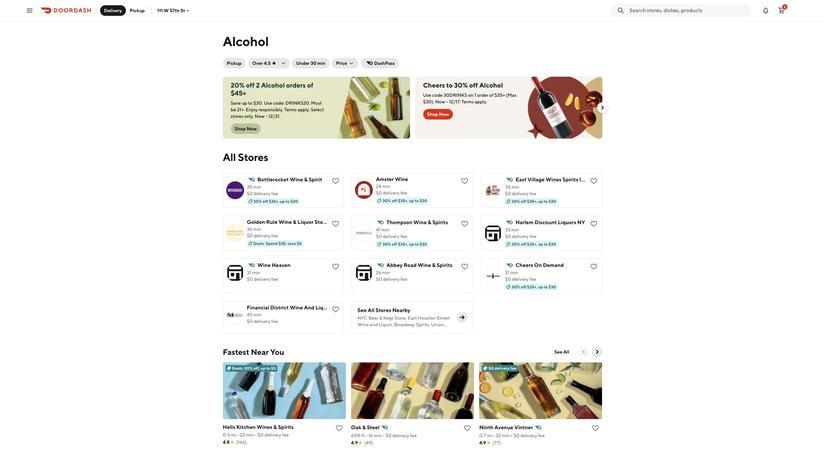 Task type: locate. For each thing, give the bounding box(es) containing it.
31
[[247, 270, 251, 276], [505, 270, 510, 276]]

22 up (166) at the bottom
[[240, 433, 245, 438]]

$5 down you
[[271, 366, 276, 371]]

all inside "link"
[[564, 350, 570, 355]]

all for see all
[[564, 350, 570, 355]]

1 horizontal spatial shop now
[[427, 112, 449, 117]]

2 vertical spatial all
[[564, 350, 570, 355]]

0 horizontal spatial $​0
[[258, 433, 264, 438]]

shop for cheers to 30% off alcohol
[[427, 112, 438, 117]]

notification bell image
[[762, 6, 770, 14]]

–
[[446, 99, 448, 104]]

1 horizontal spatial 31 min $0 delivery fee
[[505, 270, 537, 282]]

$0 inside "26 min $0 delivery fee"
[[376, 277, 382, 282]]

$30 up abbey road wine & spirits
[[420, 242, 427, 247]]

35 min $0 delivery fee down the bottlerocket
[[247, 185, 278, 196]]

delivery inside hells kitchen wines & spirits 0.5 mi • 22 min • $​0 delivery fee
[[265, 433, 281, 438]]

0 horizontal spatial 35 min $0 delivery fee
[[247, 185, 278, 196]]

shop now down –
[[427, 112, 449, 117]]

deals: spend $35, save $5
[[254, 241, 302, 246]]

30drinks
[[444, 93, 468, 98]]

apply. inside save up to $30. use code: drinks20. must be 21+. enjoy responsibly. terms apply. select stores only. now -  12/31.
[[298, 107, 310, 112]]

0 horizontal spatial 35
[[247, 185, 253, 190]]

1 vertical spatial shop
[[235, 126, 246, 132]]

0 horizontal spatial 4.9
[[351, 441, 358, 446]]

& inside hells kitchen wines & spirits 0.5 mi • 22 min • $​0 delivery fee
[[274, 425, 277, 431]]

• down kitchen
[[255, 433, 257, 438]]

1 horizontal spatial see
[[555, 350, 563, 355]]

click to add this store to your saved list image for bottlerocket wine & spirit
[[332, 177, 340, 185]]

kitchen
[[236, 425, 256, 431]]

1 31 from the left
[[247, 270, 251, 276]]

2 inside 20% off 2 alcohol orders of $45+
[[256, 81, 260, 89]]

0 horizontal spatial liquor
[[298, 219, 314, 225]]

0 horizontal spatial 2
[[256, 81, 260, 89]]

now down –
[[439, 112, 449, 117]]

delivery button
[[100, 5, 126, 16]]

•
[[237, 433, 239, 438], [255, 433, 257, 438], [366, 433, 368, 439], [383, 433, 385, 439], [493, 433, 495, 439], [511, 433, 513, 439]]

cheers
[[423, 81, 445, 89], [516, 262, 534, 269]]

under 30 min button
[[292, 58, 330, 69]]

alcohol up 'over'
[[223, 34, 269, 49]]

deals: down fastest
[[232, 366, 244, 371]]

1 horizontal spatial cheers
[[516, 262, 534, 269]]

(49)
[[365, 441, 373, 446]]

off
[[246, 81, 255, 89], [470, 81, 478, 89], [392, 198, 397, 203], [263, 199, 268, 204], [521, 199, 527, 204], [392, 242, 397, 247], [521, 242, 527, 247], [521, 285, 527, 290]]

20% inside 20% off 2 alcohol orders of $45+
[[231, 81, 245, 89]]

dashpass button
[[361, 58, 399, 69]]

0 vertical spatial see
[[358, 308, 367, 314]]

under
[[296, 61, 310, 66]]

0 vertical spatial pickup button
[[126, 5, 149, 16]]

wines inside hells kitchen wines & spirits 0.5 mi • 22 min • $​0 delivery fee
[[257, 425, 273, 431]]

30% for thompson wine & spirits
[[383, 242, 391, 247]]

& inside the golden rule wine & liquor store inc, 36 min $0 delivery fee
[[293, 219, 297, 225]]

31 min $0 delivery fee down wine heaven
[[247, 270, 278, 282]]

click to add this store to your saved list image for 45 min
[[332, 306, 340, 314]]

apply.
[[475, 99, 487, 104], [298, 107, 310, 112]]

wine inside amster wine 24 min $0 delivery fee
[[395, 176, 408, 183]]

1 horizontal spatial wines
[[546, 177, 562, 183]]

min inside "under 30 min" button
[[318, 61, 326, 66]]

& up save
[[293, 219, 297, 225]]

shop now for cheers to 30% off alcohol
[[427, 112, 449, 117]]

$35+, for east village wines spirits inc
[[527, 199, 538, 204]]

code:
[[273, 101, 285, 106]]

0 vertical spatial pickup
[[130, 8, 145, 13]]

1 horizontal spatial of
[[490, 93, 494, 98]]

0 vertical spatial cheers
[[423, 81, 445, 89]]

1 horizontal spatial liquor
[[316, 305, 332, 311]]

-
[[266, 114, 268, 119]]

mi right 0.5
[[231, 433, 236, 438]]

liquor inside financial district wine and liquor 45 min $0 delivery fee
[[316, 305, 332, 311]]

select
[[311, 107, 324, 112]]

off up harlem
[[521, 199, 527, 204]]

& right kitchen
[[274, 425, 277, 431]]

35 min $0 delivery fee for east village wines spirits inc
[[505, 185, 537, 196]]

min
[[318, 61, 326, 66], [383, 184, 390, 189], [254, 185, 261, 190], [512, 185, 520, 190], [253, 227, 261, 232], [382, 227, 390, 233], [512, 227, 519, 233], [252, 270, 260, 276], [383, 270, 390, 276], [511, 270, 519, 276], [254, 312, 261, 318], [246, 433, 254, 438], [374, 433, 382, 439], [502, 433, 510, 439]]

30% down 33 min $0 delivery fee
[[512, 242, 520, 247]]

terms inside the use code 30drinks on 1 order of $35+ (max $30). now – 12/17. terms apply.
[[462, 99, 474, 104]]

0 horizontal spatial shop now
[[235, 126, 257, 132]]

0 vertical spatial use
[[423, 93, 432, 98]]

2 horizontal spatial $​0
[[514, 433, 520, 439]]

$30 up harlem discount liquors ny
[[549, 199, 557, 204]]

wine inside the golden rule wine & liquor store inc, 36 min $0 delivery fee
[[279, 219, 292, 225]]

1 horizontal spatial 2
[[785, 5, 786, 9]]

1 horizontal spatial shop
[[427, 112, 438, 117]]

of right the orders
[[307, 81, 314, 89]]

0 vertical spatial 2
[[785, 5, 786, 9]]

$0 inside 33 min $0 delivery fee
[[505, 234, 511, 239]]

deals:
[[254, 241, 265, 246], [232, 366, 244, 371]]

wine
[[395, 176, 408, 183], [290, 177, 303, 183], [279, 219, 292, 225], [414, 220, 427, 226], [258, 262, 271, 269], [418, 262, 431, 269], [290, 305, 303, 311]]

cheers left on
[[516, 262, 534, 269]]

30% off $35+, up to $30
[[383, 198, 427, 203], [254, 199, 298, 204], [512, 199, 557, 204], [383, 242, 427, 247], [512, 242, 557, 247], [512, 285, 557, 290]]

financial district wine and liquor 45 min $0 delivery fee
[[247, 305, 332, 324]]

ft
[[362, 433, 365, 439]]

30% off $35+, up to $30 for bottlerocket wine & spirit
[[254, 199, 298, 204]]

inc
[[580, 177, 587, 183]]

thompson
[[387, 220, 413, 226]]

2 4.9 from the left
[[480, 441, 486, 446]]

$35+, down on
[[527, 285, 538, 290]]

30% off $35+, up to $30 down the 41 min $0 delivery fee
[[383, 242, 427, 247]]

wine left "heaven"
[[258, 262, 271, 269]]

$30 up thompson wine & spirits
[[420, 198, 427, 203]]

alcohol
[[223, 34, 269, 49], [261, 81, 285, 89], [480, 81, 503, 89]]

terms down on
[[462, 99, 474, 104]]

$35+,
[[398, 198, 409, 203], [269, 199, 279, 204], [527, 199, 538, 204], [398, 242, 409, 247], [527, 242, 538, 247], [527, 285, 538, 290]]

min inside amster wine 24 min $0 delivery fee
[[383, 184, 390, 189]]

click to add this store to your saved list image for 41 min
[[461, 220, 469, 228]]

apply. down order
[[475, 99, 487, 104]]

1 vertical spatial terms
[[284, 107, 297, 112]]

1 vertical spatial 20%
[[244, 366, 253, 371]]

shop now button
[[423, 109, 453, 120], [231, 124, 261, 134]]

terms
[[462, 99, 474, 104], [284, 107, 297, 112]]

0 horizontal spatial 22
[[240, 433, 245, 438]]

0 horizontal spatial apply.
[[298, 107, 310, 112]]

$30 up demand
[[549, 242, 557, 247]]

0 vertical spatial $5
[[297, 241, 302, 246]]

delivery inside amster wine 24 min $0 delivery fee
[[383, 191, 400, 196]]

st
[[181, 8, 185, 13]]

$0 inside amster wine 24 min $0 delivery fee
[[376, 191, 382, 196]]

liquor right and
[[316, 305, 332, 311]]

min right 26
[[383, 270, 390, 276]]

ny
[[578, 220, 586, 226]]

0 horizontal spatial deals:
[[232, 366, 244, 371]]

35 for east village wines spirits inc
[[505, 185, 511, 190]]

0.7
[[480, 433, 486, 439]]

fee inside "26 min $0 delivery fee"
[[401, 277, 407, 282]]

1 vertical spatial 2
[[256, 81, 260, 89]]

0 horizontal spatial use
[[264, 101, 272, 106]]

1 horizontal spatial deals:
[[254, 241, 265, 246]]

hells
[[223, 425, 235, 431]]

min inside hells kitchen wines & spirits 0.5 mi • 22 min • $​0 delivery fee
[[246, 433, 254, 438]]

min down golden
[[253, 227, 261, 232]]

1 horizontal spatial all
[[368, 308, 375, 314]]

0 vertical spatial deals:
[[254, 241, 265, 246]]

1 vertical spatial pickup
[[227, 61, 242, 66]]

min down the ninth avenue vintner
[[502, 433, 510, 439]]

30% down the 41 min $0 delivery fee
[[383, 242, 391, 247]]

of left the $35+
[[490, 93, 494, 98]]

1 horizontal spatial apply.
[[475, 99, 487, 104]]

min down the bottlerocket
[[254, 185, 261, 190]]

wine left and
[[290, 305, 303, 311]]

35 min $0 delivery fee down east on the top
[[505, 185, 537, 196]]

inc,
[[329, 219, 338, 225]]

over 4.5
[[252, 61, 271, 66]]

fee inside the golden rule wine & liquor store inc, 36 min $0 delivery fee
[[272, 233, 278, 239]]

2 button
[[776, 4, 789, 17]]

1 31 min $0 delivery fee from the left
[[247, 270, 278, 282]]

0 horizontal spatial shop
[[235, 126, 246, 132]]

up up "road"
[[409, 242, 414, 247]]

min right 33
[[512, 227, 519, 233]]

see all stores nearby
[[358, 308, 411, 314]]

min right '30'
[[318, 61, 326, 66]]

0 horizontal spatial shop now button
[[231, 124, 261, 134]]

delivery inside "26 min $0 delivery fee"
[[383, 277, 400, 282]]

now left –
[[436, 99, 445, 104]]

1 35 from the left
[[247, 185, 253, 190]]

30% for harlem discount liquors ny
[[512, 242, 520, 247]]

1 vertical spatial of
[[490, 93, 494, 98]]

1 horizontal spatial shop now button
[[423, 109, 453, 120]]

$35+, down the 41 min $0 delivery fee
[[398, 242, 409, 247]]

next button of carousel image
[[594, 349, 601, 356]]

$30 down bottlerocket wine & spirit
[[291, 199, 298, 204]]

apply. down drinks20.
[[298, 107, 310, 112]]

1 vertical spatial use
[[264, 101, 272, 106]]

1 horizontal spatial 22
[[496, 433, 501, 439]]

1 vertical spatial pickup button
[[223, 58, 246, 69]]

0 horizontal spatial 31 min $0 delivery fee
[[247, 270, 278, 282]]

30% for bottlerocket wine & spirit
[[254, 199, 262, 204]]

1 horizontal spatial pickup
[[227, 61, 242, 66]]

$35+
[[495, 93, 506, 98]]

shop down stores
[[235, 126, 246, 132]]

liquor for and
[[316, 305, 332, 311]]

click to add this store to your saved list image
[[461, 177, 469, 185], [590, 177, 598, 185], [332, 220, 340, 228], [461, 220, 469, 228], [590, 220, 598, 228], [332, 263, 340, 271], [461, 263, 469, 271], [332, 306, 340, 314], [464, 425, 472, 433], [592, 425, 600, 433]]

cheers up code
[[423, 81, 445, 89]]

click to add this store to your saved list image
[[332, 177, 340, 185], [590, 263, 598, 271], [335, 425, 343, 433]]

2 35 from the left
[[505, 185, 511, 190]]

wine right the rule
[[279, 219, 292, 225]]

1 horizontal spatial stores
[[376, 308, 392, 314]]

0 vertical spatial shop now
[[427, 112, 449, 117]]

$5 right save
[[297, 241, 302, 246]]

0 horizontal spatial pickup
[[130, 8, 145, 13]]

0 vertical spatial shop
[[427, 112, 438, 117]]

wines for spirits
[[546, 177, 562, 183]]

pickup button
[[126, 5, 149, 16], [223, 58, 246, 69]]

0 vertical spatial shop now button
[[423, 109, 453, 120]]

0 horizontal spatial of
[[307, 81, 314, 89]]

spirits
[[563, 177, 579, 183], [433, 220, 448, 226], [437, 262, 453, 269], [278, 425, 294, 431]]

4.9 down 0.7
[[480, 441, 486, 446]]

min down east on the top
[[512, 185, 520, 190]]

1 horizontal spatial 4.9
[[480, 441, 486, 446]]

30% down cheers on demand
[[512, 285, 520, 290]]

0 vertical spatial all
[[223, 151, 236, 163]]

0 horizontal spatial pickup button
[[126, 5, 149, 16]]

0 vertical spatial wines
[[546, 177, 562, 183]]

$​0 for oak & steel
[[386, 433, 392, 439]]

0 horizontal spatial mi
[[231, 433, 236, 438]]

pickup left 'over'
[[227, 61, 242, 66]]

save
[[288, 241, 296, 246]]

fee inside amster wine 24 min $0 delivery fee
[[401, 191, 407, 196]]

0 vertical spatial liquor
[[298, 219, 314, 225]]

min down financial
[[254, 312, 261, 318]]

wines
[[546, 177, 562, 183], [257, 425, 273, 431]]

liquor inside the golden rule wine & liquor store inc, 36 min $0 delivery fee
[[298, 219, 314, 225]]

min inside "26 min $0 delivery fee"
[[383, 270, 390, 276]]

$30 down demand
[[549, 285, 557, 290]]

31 min $0 delivery fee for cheers on demand
[[505, 270, 537, 282]]

bottlerocket wine & spirit
[[258, 177, 322, 183]]

shop now down only.
[[235, 126, 257, 132]]

now down only.
[[247, 126, 257, 132]]

31 min $0 delivery fee down on
[[505, 270, 537, 282]]

1 horizontal spatial 35 min $0 delivery fee
[[505, 185, 537, 196]]

30% down east on the top
[[512, 199, 520, 204]]

1 vertical spatial click to add this store to your saved list image
[[590, 263, 598, 271]]

0 horizontal spatial 31
[[247, 270, 251, 276]]

over 4.5 button
[[248, 58, 290, 69]]

20% left off,
[[244, 366, 253, 371]]

stores
[[238, 151, 268, 163], [376, 308, 392, 314]]

cheers for cheers on demand
[[516, 262, 534, 269]]

• right ft
[[366, 433, 368, 439]]

0.7 mi • 22 min • $​0 delivery fee
[[480, 433, 545, 439]]

1 vertical spatial apply.
[[298, 107, 310, 112]]

shop now button down only.
[[231, 124, 261, 134]]

24
[[376, 184, 382, 189]]

$30 for east village wines spirits inc
[[549, 199, 557, 204]]

deals: left the spend
[[254, 241, 265, 246]]

30% off $35+, up to $30 for harlem discount liquors ny
[[512, 242, 557, 247]]

ninth avenue vintner
[[480, 425, 533, 431]]

20% off 2 alcohol orders of $45+
[[231, 81, 314, 97]]

off down amster wine 24 min $0 delivery fee
[[392, 198, 397, 203]]

cheers for cheers to 30% off alcohol
[[423, 81, 445, 89]]

to up abbey road wine & spirits
[[415, 242, 419, 247]]

2 vertical spatial click to add this store to your saved list image
[[335, 425, 343, 433]]

save up to $30. use code: drinks20. must be 21+. enjoy responsibly. terms apply. select stores only. now -  12/31.
[[231, 101, 324, 119]]

stores
[[231, 114, 243, 119]]

to
[[447, 81, 453, 89], [248, 101, 253, 106], [415, 198, 419, 203], [286, 199, 290, 204], [544, 199, 548, 204], [415, 242, 419, 247], [544, 242, 548, 247], [544, 285, 548, 290], [266, 366, 270, 371]]

$35+, for bottlerocket wine & spirit
[[269, 199, 279, 204]]

$30 for cheers on demand
[[549, 285, 557, 290]]

0 vertical spatial apply.
[[475, 99, 487, 104]]

30% off $35+, up to $30 down 33 min $0 delivery fee
[[512, 242, 557, 247]]

pickup button left 'over'
[[223, 58, 246, 69]]

0 horizontal spatial terms
[[284, 107, 297, 112]]

1 vertical spatial liquor
[[316, 305, 332, 311]]

see
[[358, 308, 367, 314], [555, 350, 563, 355]]

1 horizontal spatial terms
[[462, 99, 474, 104]]

spirits inside hells kitchen wines & spirits 0.5 mi • 22 min • $​0 delivery fee
[[278, 425, 294, 431]]

0 horizontal spatial $5
[[271, 366, 276, 371]]

0 vertical spatial terms
[[462, 99, 474, 104]]

fee inside 33 min $0 delivery fee
[[530, 234, 537, 239]]

1 horizontal spatial 31
[[505, 270, 510, 276]]

apply. inside the use code 30drinks on 1 order of $35+ (max $30). now – 12/17. terms apply.
[[475, 99, 487, 104]]

liquor for &
[[298, 219, 314, 225]]

0 vertical spatial click to add this store to your saved list image
[[332, 177, 340, 185]]

1 4.9 from the left
[[351, 441, 358, 446]]

4.5
[[264, 61, 271, 66]]

0 horizontal spatial cheers
[[423, 81, 445, 89]]

2 35 min $0 delivery fee from the left
[[505, 185, 537, 196]]

16
[[369, 433, 373, 439]]

be
[[231, 107, 236, 112]]

0 vertical spatial stores
[[238, 151, 268, 163]]

now left -
[[255, 114, 265, 119]]

$​0 inside hells kitchen wines & spirits 0.5 mi • 22 min • $​0 delivery fee
[[258, 433, 264, 438]]

up down bottlerocket wine & spirit
[[280, 199, 285, 204]]

off,
[[254, 366, 260, 371]]

min inside financial district wine and liquor 45 min $0 delivery fee
[[254, 312, 261, 318]]

0 horizontal spatial wines
[[257, 425, 273, 431]]

now inside the use code 30drinks on 1 order of $35+ (max $30). now – 12/17. terms apply.
[[436, 99, 445, 104]]

2 horizontal spatial all
[[564, 350, 570, 355]]

demand
[[543, 262, 564, 269]]

off up 1
[[470, 81, 478, 89]]

1 35 min $0 delivery fee from the left
[[247, 185, 278, 196]]

3 items, open order cart image
[[778, 6, 786, 14]]

1 vertical spatial deals:
[[232, 366, 244, 371]]

terms down drinks20.
[[284, 107, 297, 112]]

1 horizontal spatial use
[[423, 93, 432, 98]]

0 horizontal spatial stores
[[238, 151, 268, 163]]

see for see all stores nearby
[[358, 308, 367, 314]]

1 vertical spatial all
[[368, 308, 375, 314]]

to up enjoy
[[248, 101, 253, 106]]

fee
[[401, 191, 407, 196], [272, 191, 278, 196], [530, 191, 537, 196], [272, 233, 278, 239], [401, 234, 407, 239], [530, 234, 537, 239], [272, 277, 278, 282], [401, 277, 407, 282], [530, 277, 537, 282], [272, 319, 278, 324], [511, 366, 517, 371], [282, 433, 289, 438], [410, 433, 417, 439], [538, 433, 545, 439]]

1 vertical spatial cheers
[[516, 262, 534, 269]]

$30 for thompson wine & spirits
[[420, 242, 427, 247]]

$35+, down 33 min $0 delivery fee
[[527, 242, 538, 247]]

min down kitchen
[[246, 433, 254, 438]]

1 vertical spatial shop now button
[[231, 124, 261, 134]]

stores up the bottlerocket
[[238, 151, 268, 163]]

22 up (77)
[[496, 433, 501, 439]]

liquor
[[298, 219, 314, 225], [316, 305, 332, 311]]

30% off $35+, up to $30 for cheers on demand
[[512, 285, 557, 290]]

$5
[[297, 241, 302, 246], [271, 366, 276, 371]]

1 vertical spatial shop now
[[235, 126, 257, 132]]

1 horizontal spatial $​0
[[386, 433, 392, 439]]

wines for &
[[257, 425, 273, 431]]

2 31 from the left
[[505, 270, 510, 276]]

1 horizontal spatial 35
[[505, 185, 511, 190]]

2 31 min $0 delivery fee from the left
[[505, 270, 537, 282]]

cheers to 30% off alcohol
[[423, 81, 503, 89]]

see inside "link"
[[555, 350, 563, 355]]

shop now
[[427, 112, 449, 117], [235, 126, 257, 132]]

wine heaven
[[258, 262, 291, 269]]

and
[[304, 305, 315, 311]]

1 vertical spatial $5
[[271, 366, 276, 371]]

$0 inside financial district wine and liquor 45 min $0 delivery fee
[[247, 319, 253, 324]]

min inside the golden rule wine & liquor store inc, 36 min $0 delivery fee
[[253, 227, 261, 232]]

57th
[[170, 8, 180, 13]]

4.9 for ninth avenue vintner
[[480, 441, 486, 446]]

(max
[[506, 93, 517, 98]]

$35+, down amster wine 24 min $0 delivery fee
[[398, 198, 409, 203]]

0 vertical spatial 20%
[[231, 81, 245, 89]]

$35+, for thompson wine & spirits
[[398, 242, 409, 247]]

discount
[[535, 220, 557, 226]]

30% up 30drinks
[[454, 81, 468, 89]]

of inside the use code 30drinks on 1 order of $35+ (max $30). now – 12/17. terms apply.
[[490, 93, 494, 98]]

order
[[477, 93, 489, 98]]

$35+, for harlem discount liquors ny
[[527, 242, 538, 247]]

all stores
[[223, 151, 268, 163]]

2 right the notification bell icon at the right top
[[785, 5, 786, 9]]

off inside 20% off 2 alcohol orders of $45+
[[246, 81, 255, 89]]

pickup for the right 'pickup' button
[[227, 61, 242, 66]]

min down 'amster'
[[383, 184, 390, 189]]

1 vertical spatial see
[[555, 350, 563, 355]]

w
[[164, 8, 169, 13]]

pickup button left 111
[[126, 5, 149, 16]]

2 inside 'button'
[[785, 5, 786, 9]]

4.9 down the 600
[[351, 441, 358, 446]]

0 vertical spatial of
[[307, 81, 314, 89]]

0 horizontal spatial see
[[358, 308, 367, 314]]

1 vertical spatial wines
[[257, 425, 273, 431]]

& right "road"
[[432, 262, 436, 269]]

use up 'responsibly.'
[[264, 101, 272, 106]]



Task type: describe. For each thing, give the bounding box(es) containing it.
shop now for 20% off 2 alcohol orders of $45+
[[235, 126, 257, 132]]

delivery inside the 41 min $0 delivery fee
[[383, 234, 400, 239]]

min down wine heaven
[[252, 270, 260, 276]]

click to add this store to your saved list image for 26 min
[[461, 263, 469, 271]]

responsibly.
[[259, 107, 283, 112]]

30% for cheers on demand
[[512, 285, 520, 290]]

shop for 20% off 2 alcohol orders of $45+
[[235, 126, 246, 132]]

30% off $35+, up to $30 for thompson wine & spirits
[[383, 242, 427, 247]]

30% for east village wines spirits inc
[[512, 199, 520, 204]]

min right 16
[[374, 433, 382, 439]]

1 horizontal spatial pickup button
[[223, 58, 246, 69]]

deals: 20% off, up to $5
[[232, 366, 276, 371]]

• down the ninth avenue vintner
[[511, 433, 513, 439]]

(166)
[[236, 440, 247, 445]]

cheers on demand
[[516, 262, 564, 269]]

wine left spirit
[[290, 177, 303, 183]]

0.5
[[223, 433, 230, 438]]

oak
[[351, 425, 362, 431]]

$0 inside the golden rule wine & liquor store inc, 36 min $0 delivery fee
[[247, 233, 253, 239]]

shop now button for 20% off 2 alcohol orders of $45+
[[231, 124, 261, 134]]

1
[[475, 93, 476, 98]]

30% down amster wine 24 min $0 delivery fee
[[383, 198, 391, 203]]

enjoy
[[246, 107, 258, 112]]

35 for bottlerocket wine & spirit
[[247, 185, 253, 190]]

to down the discount
[[544, 242, 548, 247]]

• up (166) at the bottom
[[237, 433, 239, 438]]

35 min $0 delivery fee for bottlerocket wine & spirit
[[247, 185, 278, 196]]

mi inside hells kitchen wines & spirits 0.5 mi • 22 min • $​0 delivery fee
[[231, 433, 236, 438]]

600
[[351, 433, 361, 439]]

spirit
[[309, 177, 322, 183]]

up inside save up to $30. use code: drinks20. must be 21+. enjoy responsibly. terms apply. select stores only. now -  12/31.
[[242, 101, 247, 106]]

min down cheers on demand
[[511, 270, 519, 276]]

rule
[[266, 219, 278, 225]]

oak & steel
[[351, 425, 380, 431]]

30
[[311, 61, 317, 66]]

hells kitchen wines & spirits 0.5 mi • 22 min • $​0 delivery fee
[[223, 425, 294, 438]]

up down cheers on demand
[[539, 285, 543, 290]]

off up the rule
[[263, 199, 268, 204]]

4.9 for oak & steel
[[351, 441, 358, 446]]

111 w 57th st
[[157, 8, 185, 13]]

33
[[505, 227, 511, 233]]

delivery inside the golden rule wine & liquor store inc, 36 min $0 delivery fee
[[254, 233, 271, 239]]

only.
[[244, 114, 254, 119]]

$0 delivery fee
[[489, 366, 517, 371]]

pickup for topmost 'pickup' button
[[130, 8, 145, 13]]

fastest near you link
[[223, 347, 284, 358]]

delivery inside 33 min $0 delivery fee
[[512, 234, 529, 239]]

22 inside hells kitchen wines & spirits 0.5 mi • 22 min • $​0 delivery fee
[[240, 433, 245, 438]]

(77)
[[493, 441, 501, 446]]

village
[[528, 177, 545, 183]]

$30).
[[423, 99, 435, 104]]

previous button of carousel image
[[581, 349, 588, 356]]

see all
[[555, 350, 570, 355]]

26 min $0 delivery fee
[[376, 270, 407, 282]]

1 horizontal spatial mi
[[487, 433, 492, 439]]

30% off $35+, up to $30 down amster wine 24 min $0 delivery fee
[[383, 198, 427, 203]]

district
[[271, 305, 289, 311]]

to up thompson wine & spirits
[[415, 198, 419, 203]]

Store search: begin typing to search for stores available on DoorDash text field
[[630, 7, 748, 14]]

fee inside hells kitchen wines & spirits 0.5 mi • 22 min • $​0 delivery fee
[[282, 433, 289, 438]]

33 min $0 delivery fee
[[505, 227, 537, 239]]

4.8
[[223, 440, 230, 445]]

see for see all
[[555, 350, 563, 355]]

31 min $0 delivery fee for wine heaven
[[247, 270, 278, 282]]

$35,
[[279, 241, 287, 246]]

fastest
[[223, 348, 249, 357]]

orders
[[286, 81, 306, 89]]

21+.
[[237, 107, 245, 112]]

amster wine 24 min $0 delivery fee
[[376, 176, 408, 196]]

now inside save up to $30. use code: drinks20. must be 21+. enjoy responsibly. terms apply. select stores only. now -  12/31.
[[255, 114, 265, 119]]

$30.
[[254, 101, 263, 106]]

0 horizontal spatial all
[[223, 151, 236, 163]]

delivery inside financial district wine and liquor 45 min $0 delivery fee
[[254, 319, 271, 324]]

$​0 for ninth avenue vintner
[[514, 433, 520, 439]]

& left spirit
[[304, 177, 308, 183]]

harlem
[[516, 220, 534, 226]]

111
[[157, 8, 163, 13]]

off down 33 min $0 delivery fee
[[521, 242, 527, 247]]

all for see all stores nearby
[[368, 308, 375, 314]]

$45+
[[231, 89, 246, 97]]

$30 for bottlerocket wine & spirit
[[291, 199, 298, 204]]

golden
[[247, 219, 265, 225]]

30% off $35+, up to $30 for east village wines spirits inc
[[512, 199, 557, 204]]

must
[[311, 101, 322, 106]]

& right thompson
[[428, 220, 432, 226]]

bottlerocket
[[258, 177, 289, 183]]

price
[[336, 61, 347, 66]]

on
[[468, 93, 474, 98]]

111 w 57th st button
[[157, 8, 191, 13]]

dashpass
[[374, 61, 395, 66]]

use inside save up to $30. use code: drinks20. must be 21+. enjoy responsibly. terms apply. select stores only. now -  12/31.
[[264, 101, 272, 106]]

deals: for deals: 20% off, up to $5
[[232, 366, 244, 371]]

1 vertical spatial stores
[[376, 308, 392, 314]]

up up the discount
[[539, 199, 543, 204]]

12/17.
[[449, 99, 461, 104]]

store
[[315, 219, 328, 225]]

45
[[247, 312, 253, 318]]

• right 16
[[383, 433, 385, 439]]

to down bottlerocket wine & spirit
[[286, 199, 290, 204]]

fee inside the 41 min $0 delivery fee
[[401, 234, 407, 239]]

delivery
[[104, 8, 122, 13]]

code
[[432, 93, 443, 98]]

wine right "road"
[[418, 262, 431, 269]]

fee inside financial district wine and liquor 45 min $0 delivery fee
[[272, 319, 278, 324]]

you
[[270, 348, 284, 357]]

wine inside financial district wine and liquor 45 min $0 delivery fee
[[290, 305, 303, 311]]

min inside the 41 min $0 delivery fee
[[382, 227, 390, 233]]

vintner
[[515, 425, 533, 431]]

wine right thompson
[[414, 220, 427, 226]]

road
[[404, 262, 417, 269]]

up up thompson wine & spirits
[[409, 198, 414, 203]]

click to add this store to your saved list image for 36 min
[[332, 220, 340, 228]]

under 30 min
[[296, 61, 326, 66]]

near
[[251, 348, 269, 357]]

36
[[247, 227, 252, 232]]

click to add this store to your saved list image for cheers on demand
[[590, 263, 598, 271]]

to up the discount
[[544, 199, 548, 204]]

golden rule wine & liquor store inc, 36 min $0 delivery fee
[[247, 219, 338, 239]]

41 min $0 delivery fee
[[376, 227, 407, 239]]

abbey
[[387, 262, 403, 269]]

save
[[231, 101, 241, 106]]

to right off,
[[266, 366, 270, 371]]

thompson wine & spirits
[[387, 220, 448, 226]]

steel
[[367, 425, 380, 431]]

26
[[376, 270, 382, 276]]

click to add this store to your saved list image for 24 min
[[461, 177, 469, 185]]

off down the 41 min $0 delivery fee
[[392, 242, 397, 247]]

up up cheers on demand
[[539, 242, 543, 247]]

• up (77)
[[493, 433, 495, 439]]

1 horizontal spatial $5
[[297, 241, 302, 246]]

off down cheers on demand
[[521, 285, 527, 290]]

up right off,
[[261, 366, 266, 371]]

click to add this store to your saved list image for 33 min
[[590, 220, 598, 228]]

to down cheers on demand
[[544, 285, 548, 290]]

min inside 33 min $0 delivery fee
[[512, 227, 519, 233]]

east
[[516, 177, 527, 183]]

abbey road wine & spirits
[[387, 262, 453, 269]]

31 for cheers on demand
[[505, 270, 510, 276]]

harlem discount liquors ny
[[516, 220, 586, 226]]

alcohol inside 20% off 2 alcohol orders of $45+
[[261, 81, 285, 89]]

nearby
[[393, 308, 411, 314]]

liquors
[[558, 220, 577, 226]]

price button
[[332, 58, 359, 69]]

$30 for harlem discount liquors ny
[[549, 242, 557, 247]]

use inside the use code 30drinks on 1 order of $35+ (max $30). now – 12/17. terms apply.
[[423, 93, 432, 98]]

$35+, for cheers on demand
[[527, 285, 538, 290]]

ninth
[[480, 425, 494, 431]]

click to add this store to your saved list image for 31 min
[[332, 263, 340, 271]]

to inside save up to $30. use code: drinks20. must be 21+. enjoy responsibly. terms apply. select stores only. now -  12/31.
[[248, 101, 253, 106]]

terms inside save up to $30. use code: drinks20. must be 21+. enjoy responsibly. terms apply. select stores only. now -  12/31.
[[284, 107, 297, 112]]

alcohol up order
[[480, 81, 503, 89]]

shop now button for cheers to 30% off alcohol
[[423, 109, 453, 120]]

$0 inside the 41 min $0 delivery fee
[[376, 234, 382, 239]]

to up 30drinks
[[447, 81, 453, 89]]

next button of carousel image
[[599, 104, 606, 111]]

east village wines spirits inc
[[516, 177, 587, 183]]

of inside 20% off 2 alcohol orders of $45+
[[307, 81, 314, 89]]

on
[[535, 262, 542, 269]]

amster
[[376, 176, 394, 183]]

12/31.
[[269, 114, 281, 119]]

deals: for deals: spend $35, save $5
[[254, 241, 265, 246]]

& right oak
[[363, 425, 366, 431]]

open menu image
[[26, 6, 34, 14]]

see all image
[[459, 314, 466, 321]]

31 for wine heaven
[[247, 270, 251, 276]]

click to add this store to your saved list image for 35 min
[[590, 177, 598, 185]]

use code 30drinks on 1 order of $35+ (max $30). now – 12/17. terms apply.
[[423, 93, 517, 104]]

fastest near you
[[223, 348, 284, 357]]



Task type: vqa. For each thing, say whether or not it's contained in the screenshot.
31 related to Wine Heaven
yes



